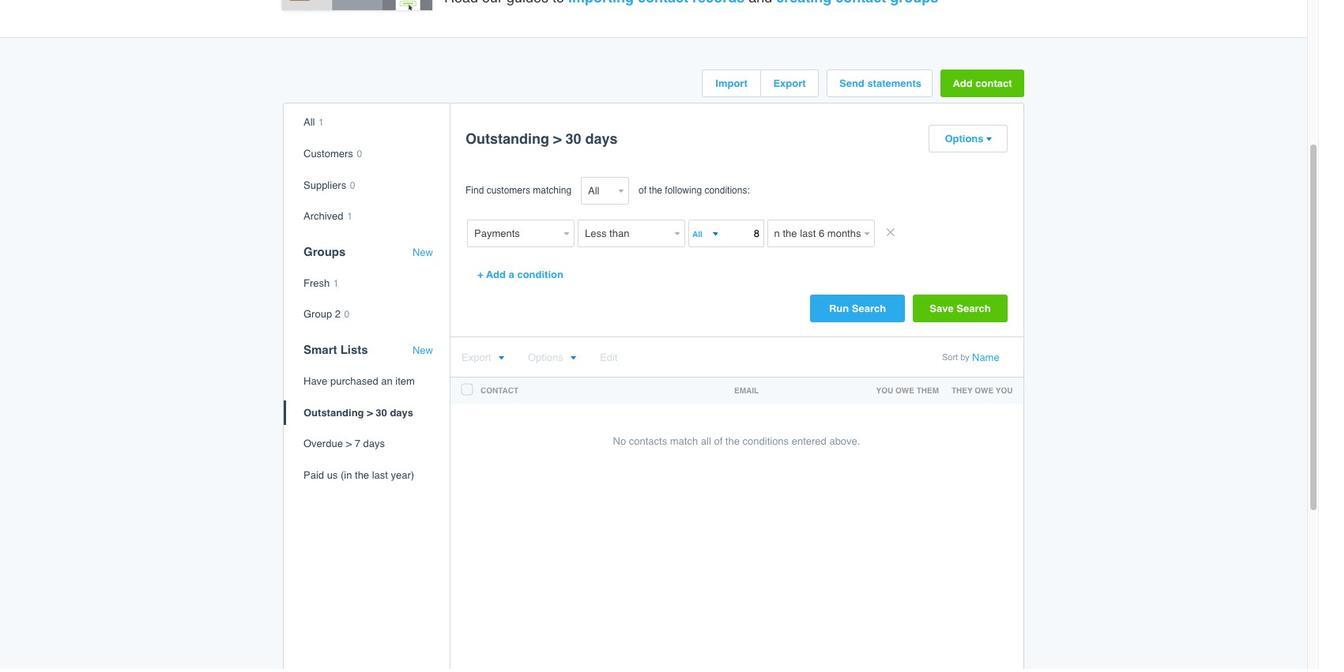 Task type: describe. For each thing, give the bounding box(es) containing it.
owe for they
[[975, 386, 994, 395]]

0 vertical spatial >
[[553, 131, 562, 147]]

2 vertical spatial days
[[363, 438, 385, 450]]

condition
[[517, 269, 564, 281]]

contact
[[481, 386, 519, 395]]

save
[[930, 303, 954, 315]]

0 horizontal spatial outstanding
[[304, 407, 364, 419]]

1 vertical spatial of
[[714, 436, 723, 448]]

edit button
[[600, 352, 618, 364]]

groups
[[304, 245, 346, 258]]

conditions:
[[705, 185, 750, 196]]

new link for smart lists
[[413, 345, 433, 357]]

above.
[[829, 436, 860, 448]]

1 for archived
[[347, 211, 352, 222]]

import button
[[703, 71, 760, 97]]

send
[[839, 78, 865, 90]]

lists
[[340, 343, 368, 356]]

0 for suppliers
[[350, 180, 355, 191]]

smart
[[304, 343, 337, 356]]

no
[[613, 436, 626, 448]]

all
[[701, 436, 711, 448]]

el image for options
[[570, 356, 576, 362]]

suppliers
[[304, 179, 346, 191]]

+ add a condition button
[[466, 261, 575, 289]]

name button
[[972, 352, 1000, 364]]

1 you from the left
[[876, 386, 893, 395]]

have
[[304, 375, 328, 387]]

el image
[[985, 137, 992, 143]]

you owe them
[[876, 386, 939, 395]]

1 horizontal spatial export
[[773, 78, 806, 90]]

no contacts match all of the conditions entered above.
[[613, 436, 860, 448]]

import
[[716, 78, 747, 90]]

1 vertical spatial >
[[367, 407, 373, 419]]

edit
[[600, 352, 618, 364]]

search for run search
[[852, 303, 886, 315]]

2 vertical spatial the
[[355, 469, 369, 481]]

2 you from the left
[[996, 386, 1013, 395]]

el image for export
[[498, 356, 504, 362]]

have purchased an item
[[304, 375, 415, 387]]

them
[[917, 386, 939, 395]]

save search button
[[913, 295, 1008, 323]]

options button for of the following conditions:
[[930, 126, 1007, 152]]

fresh 1
[[304, 277, 339, 289]]

last
[[372, 469, 388, 481]]

archived
[[304, 210, 343, 222]]

customers
[[487, 185, 530, 196]]

run search button
[[810, 295, 905, 323]]

an
[[381, 375, 393, 387]]

overdue > 7 days
[[304, 438, 385, 450]]

a
[[509, 269, 514, 281]]

2 horizontal spatial the
[[725, 436, 740, 448]]

statements
[[867, 78, 922, 90]]

options button for email
[[528, 352, 576, 364]]

year)
[[391, 469, 414, 481]]

matching
[[533, 185, 572, 196]]

email
[[734, 386, 759, 395]]

+ add a condition
[[477, 269, 564, 281]]

0 horizontal spatial export button
[[462, 352, 504, 364]]

all
[[304, 116, 315, 128]]

1 vertical spatial outstanding > 30 days
[[304, 407, 413, 419]]

contact
[[976, 78, 1012, 90]]

1 for all
[[319, 117, 324, 128]]

us
[[327, 469, 338, 481]]

match
[[670, 436, 698, 448]]



Task type: locate. For each thing, give the bounding box(es) containing it.
0 vertical spatial the
[[649, 185, 662, 196]]

export up the contact
[[462, 352, 491, 364]]

0 horizontal spatial options button
[[528, 352, 576, 364]]

2 new from the top
[[413, 345, 433, 356]]

0.00 text field
[[688, 220, 764, 248]]

1 horizontal spatial the
[[649, 185, 662, 196]]

0
[[357, 149, 362, 160], [350, 180, 355, 191], [344, 309, 350, 320]]

0 vertical spatial export button
[[761, 71, 818, 97]]

options
[[945, 133, 984, 145], [528, 352, 563, 364]]

by
[[961, 353, 970, 363]]

0 vertical spatial outstanding
[[466, 131, 549, 147]]

1 right all
[[319, 117, 324, 128]]

archived 1
[[304, 210, 352, 222]]

1 new link from the top
[[413, 246, 433, 259]]

0 vertical spatial 0
[[357, 149, 362, 160]]

outstanding
[[466, 131, 549, 147], [304, 407, 364, 419]]

of
[[639, 185, 647, 196], [714, 436, 723, 448]]

days down item
[[390, 407, 413, 419]]

1 inside archived 1
[[347, 211, 352, 222]]

0 horizontal spatial options
[[528, 352, 563, 364]]

All text field
[[581, 177, 615, 205]]

purchased
[[330, 375, 378, 387]]

options button
[[930, 126, 1007, 152], [528, 352, 576, 364]]

options button down add contact 'button'
[[930, 126, 1007, 152]]

2 horizontal spatial days
[[585, 131, 618, 147]]

1 horizontal spatial export button
[[761, 71, 818, 97]]

1 owe from the left
[[896, 386, 914, 395]]

new link
[[413, 246, 433, 259], [413, 345, 433, 357]]

1 horizontal spatial of
[[714, 436, 723, 448]]

new for groups
[[413, 246, 433, 258]]

owe
[[896, 386, 914, 395], [975, 386, 994, 395]]

1 horizontal spatial options
[[945, 133, 984, 145]]

customers
[[304, 148, 353, 160]]

0 horizontal spatial of
[[639, 185, 647, 196]]

contacts
[[629, 436, 667, 448]]

> left '7'
[[346, 438, 352, 450]]

1 horizontal spatial el image
[[570, 356, 576, 362]]

0 vertical spatial of
[[639, 185, 647, 196]]

1 el image from the left
[[498, 356, 504, 362]]

0 vertical spatial options button
[[930, 126, 1007, 152]]

2 search from the left
[[957, 303, 991, 315]]

you down "name"
[[996, 386, 1013, 395]]

days right '7'
[[363, 438, 385, 450]]

0 vertical spatial days
[[585, 131, 618, 147]]

0 horizontal spatial el image
[[498, 356, 504, 362]]

1 horizontal spatial outstanding
[[466, 131, 549, 147]]

options left el image
[[945, 133, 984, 145]]

outstanding > 30 days
[[466, 131, 618, 147], [304, 407, 413, 419]]

export button right the import button
[[761, 71, 818, 97]]

outstanding > 30 days up matching
[[466, 131, 618, 147]]

conditions
[[743, 436, 789, 448]]

options for email
[[528, 352, 563, 364]]

search inside button
[[957, 303, 991, 315]]

add contact button
[[941, 70, 1024, 98]]

send statements
[[839, 78, 922, 90]]

2 vertical spatial 0
[[344, 309, 350, 320]]

1 for fresh
[[333, 278, 339, 289]]

item
[[395, 375, 415, 387]]

options button left edit
[[528, 352, 576, 364]]

1 horizontal spatial >
[[367, 407, 373, 419]]

1 search from the left
[[852, 303, 886, 315]]

0 vertical spatial new
[[413, 246, 433, 258]]

7
[[355, 438, 360, 450]]

2 vertical spatial 1
[[333, 278, 339, 289]]

outstanding up customers
[[466, 131, 549, 147]]

None text field
[[467, 220, 560, 248], [578, 220, 671, 248], [767, 220, 861, 248], [467, 220, 560, 248], [578, 220, 671, 248], [767, 220, 861, 248]]

1 vertical spatial export button
[[462, 352, 504, 364]]

you left the them
[[876, 386, 893, 395]]

owe left the them
[[896, 386, 914, 395]]

0 horizontal spatial owe
[[896, 386, 914, 395]]

+
[[477, 269, 483, 281]]

they owe you
[[952, 386, 1013, 395]]

search right save
[[957, 303, 991, 315]]

30 down an
[[376, 407, 387, 419]]

0 for customers
[[357, 149, 362, 160]]

1 vertical spatial export
[[462, 352, 491, 364]]

the right the 'all'
[[725, 436, 740, 448]]

the right (in
[[355, 469, 369, 481]]

2 vertical spatial >
[[346, 438, 352, 450]]

1 vertical spatial the
[[725, 436, 740, 448]]

1 new from the top
[[413, 246, 433, 258]]

paid us (in the last year)
[[304, 469, 414, 481]]

1 right fresh
[[333, 278, 339, 289]]

search
[[852, 303, 886, 315], [957, 303, 991, 315]]

1 right the archived
[[347, 211, 352, 222]]

new for smart lists
[[413, 345, 433, 356]]

> up matching
[[553, 131, 562, 147]]

owe for you
[[896, 386, 914, 395]]

run search
[[829, 303, 886, 315]]

2 horizontal spatial 1
[[347, 211, 352, 222]]

30
[[566, 131, 581, 147], [376, 407, 387, 419]]

export button
[[761, 71, 818, 97], [462, 352, 504, 364]]

2
[[335, 309, 341, 320]]

group
[[304, 309, 332, 320]]

0 right customers
[[357, 149, 362, 160]]

of left following
[[639, 185, 647, 196]]

options left 'edit' 'button'
[[528, 352, 563, 364]]

1 vertical spatial 30
[[376, 407, 387, 419]]

add left contact
[[953, 78, 973, 90]]

overdue
[[304, 438, 343, 450]]

1 vertical spatial add
[[486, 269, 506, 281]]

> down have purchased an item
[[367, 407, 373, 419]]

2 horizontal spatial >
[[553, 131, 562, 147]]

1 horizontal spatial outstanding > 30 days
[[466, 131, 618, 147]]

el image left 'edit' 'button'
[[570, 356, 576, 362]]

1 vertical spatial 0
[[350, 180, 355, 191]]

el image
[[498, 356, 504, 362], [570, 356, 576, 362]]

0 horizontal spatial days
[[363, 438, 385, 450]]

fresh
[[304, 277, 330, 289]]

options for of the following conditions:
[[945, 133, 984, 145]]

0 inside "group 2 0"
[[344, 309, 350, 320]]

add inside button
[[486, 269, 506, 281]]

None text field
[[690, 226, 711, 242]]

add right +
[[486, 269, 506, 281]]

add contact
[[953, 78, 1012, 90]]

you
[[876, 386, 893, 395], [996, 386, 1013, 395]]

1
[[319, 117, 324, 128], [347, 211, 352, 222], [333, 278, 339, 289]]

customers 0
[[304, 148, 362, 160]]

search right run
[[852, 303, 886, 315]]

save search
[[930, 303, 991, 315]]

search inside button
[[852, 303, 886, 315]]

sort
[[942, 353, 958, 363]]

1 vertical spatial new
[[413, 345, 433, 356]]

outstanding > 30 days down have purchased an item
[[304, 407, 413, 419]]

1 vertical spatial options
[[528, 352, 563, 364]]

1 vertical spatial options button
[[528, 352, 576, 364]]

0 right suppliers
[[350, 180, 355, 191]]

following
[[665, 185, 702, 196]]

0 horizontal spatial search
[[852, 303, 886, 315]]

0 vertical spatial 30
[[566, 131, 581, 147]]

find customers matching
[[466, 185, 572, 196]]

add
[[953, 78, 973, 90], [486, 269, 506, 281]]

export right the import button
[[773, 78, 806, 90]]

0 horizontal spatial add
[[486, 269, 506, 281]]

export button up the contact
[[462, 352, 504, 364]]

the
[[649, 185, 662, 196], [725, 436, 740, 448], [355, 469, 369, 481]]

1 horizontal spatial 1
[[333, 278, 339, 289]]

0 horizontal spatial you
[[876, 386, 893, 395]]

1 vertical spatial 1
[[347, 211, 352, 222]]

1 inside all 1
[[319, 117, 324, 128]]

search for save search
[[957, 303, 991, 315]]

name
[[972, 352, 1000, 364]]

paid
[[304, 469, 324, 481]]

0 vertical spatial outstanding > 30 days
[[466, 131, 618, 147]]

1 horizontal spatial options button
[[930, 126, 1007, 152]]

of the following conditions:
[[639, 185, 750, 196]]

options inside button
[[945, 133, 984, 145]]

add inside 'button'
[[953, 78, 973, 90]]

days up all text field
[[585, 131, 618, 147]]

1 inside fresh 1
[[333, 278, 339, 289]]

the left following
[[649, 185, 662, 196]]

0 vertical spatial add
[[953, 78, 973, 90]]

export
[[773, 78, 806, 90], [462, 352, 491, 364]]

sort by name
[[942, 352, 1000, 364]]

entered
[[792, 436, 827, 448]]

0 inside customers 0
[[357, 149, 362, 160]]

0 vertical spatial 1
[[319, 117, 324, 128]]

new link for groups
[[413, 246, 433, 259]]

of right the 'all'
[[714, 436, 723, 448]]

0 horizontal spatial export
[[462, 352, 491, 364]]

outstanding up overdue > 7 days
[[304, 407, 364, 419]]

(in
[[341, 469, 352, 481]]

1 vertical spatial new link
[[413, 345, 433, 357]]

0 inside suppliers 0
[[350, 180, 355, 191]]

30 up matching
[[566, 131, 581, 147]]

run
[[829, 303, 849, 315]]

1 horizontal spatial owe
[[975, 386, 994, 395]]

1 horizontal spatial days
[[390, 407, 413, 419]]

0 vertical spatial new link
[[413, 246, 433, 259]]

new
[[413, 246, 433, 258], [413, 345, 433, 356]]

1 vertical spatial days
[[390, 407, 413, 419]]

smart lists
[[304, 343, 368, 356]]

send statements button
[[828, 71, 932, 97]]

0 right 2
[[344, 309, 350, 320]]

they
[[952, 386, 973, 395]]

1 vertical spatial outstanding
[[304, 407, 364, 419]]

2 owe from the left
[[975, 386, 994, 395]]

2 el image from the left
[[570, 356, 576, 362]]

owe right the they
[[975, 386, 994, 395]]

1 horizontal spatial add
[[953, 78, 973, 90]]

days
[[585, 131, 618, 147], [390, 407, 413, 419], [363, 438, 385, 450]]

1 horizontal spatial you
[[996, 386, 1013, 395]]

>
[[553, 131, 562, 147], [367, 407, 373, 419], [346, 438, 352, 450]]

2 new link from the top
[[413, 345, 433, 357]]

0 vertical spatial export
[[773, 78, 806, 90]]

1 horizontal spatial search
[[957, 303, 991, 315]]

0 horizontal spatial outstanding > 30 days
[[304, 407, 413, 419]]

group 2 0
[[304, 309, 350, 320]]

0 horizontal spatial 30
[[376, 407, 387, 419]]

el image up the contact
[[498, 356, 504, 362]]

0 vertical spatial options
[[945, 133, 984, 145]]

0 horizontal spatial the
[[355, 469, 369, 481]]

find
[[466, 185, 484, 196]]

0 horizontal spatial 1
[[319, 117, 324, 128]]

all 1
[[304, 116, 324, 128]]

0 horizontal spatial >
[[346, 438, 352, 450]]

1 horizontal spatial 30
[[566, 131, 581, 147]]

suppliers 0
[[304, 179, 355, 191]]



Task type: vqa. For each thing, say whether or not it's contained in the screenshot.


